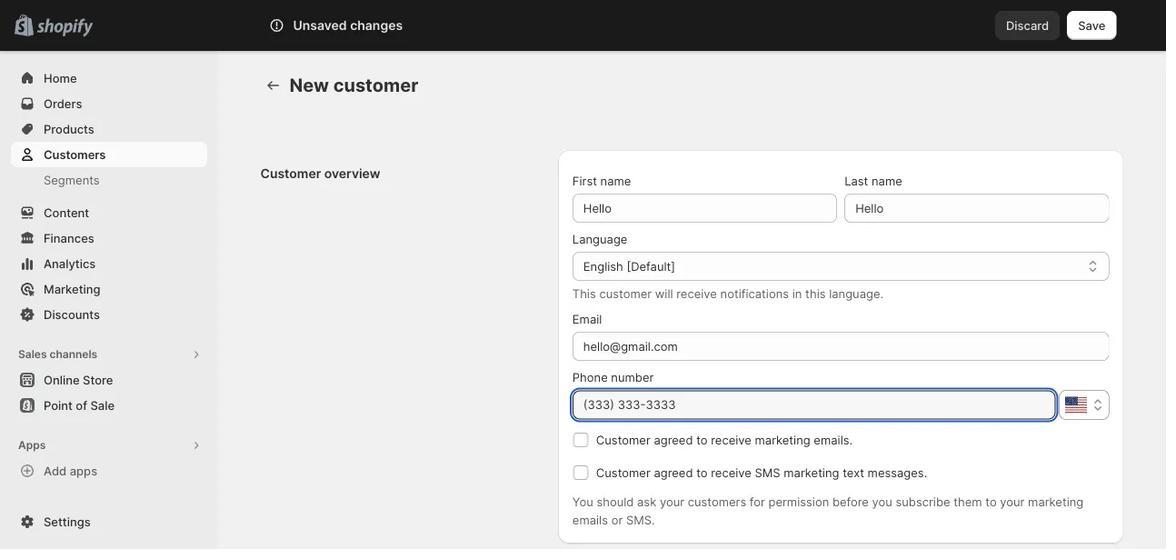 Task type: vqa. For each thing, say whether or not it's contained in the screenshot.
posts
no



Task type: locate. For each thing, give the bounding box(es) containing it.
name for first name
[[601, 174, 632, 188]]

marketing up permission
[[784, 466, 840, 480]]

messages.
[[868, 466, 928, 480]]

0 vertical spatial to
[[697, 433, 708, 447]]

1 agreed from the top
[[654, 433, 693, 447]]

1 horizontal spatial your
[[1001, 495, 1025, 509]]

name right first
[[601, 174, 632, 188]]

shopify image
[[37, 19, 93, 37]]

subscribe
[[896, 495, 951, 509]]

0 horizontal spatial name
[[601, 174, 632, 188]]

2 vertical spatial to
[[986, 495, 997, 509]]

2 vertical spatial receive
[[711, 466, 752, 480]]

sms.
[[627, 513, 655, 527]]

store
[[83, 373, 113, 387]]

phone number
[[573, 370, 654, 384]]

unsaved
[[293, 18, 347, 33]]

save button
[[1068, 11, 1117, 40]]

emails
[[573, 513, 608, 527]]

orders
[[44, 96, 82, 111]]

marketing
[[44, 282, 101, 296]]

to
[[697, 433, 708, 447], [697, 466, 708, 480], [986, 495, 997, 509]]

online
[[44, 373, 80, 387]]

segments link
[[11, 167, 207, 193]]

0 vertical spatial customer
[[334, 74, 419, 96]]

customer down changes
[[334, 74, 419, 96]]

customer
[[261, 166, 321, 181], [596, 433, 651, 447], [596, 466, 651, 480]]

united states (+1) image
[[1066, 397, 1088, 413]]

analytics
[[44, 256, 96, 271]]

customers
[[688, 495, 747, 509]]

your right them
[[1001, 495, 1025, 509]]

1 vertical spatial receive
[[711, 433, 752, 447]]

name
[[601, 174, 632, 188], [872, 174, 903, 188]]

Phone number text field
[[573, 391, 1056, 420]]

0 horizontal spatial customer
[[334, 74, 419, 96]]

apps
[[70, 464, 97, 478]]

1 vertical spatial agreed
[[654, 466, 693, 480]]

for
[[750, 495, 766, 509]]

0 horizontal spatial your
[[660, 495, 685, 509]]

receive up 'customers'
[[711, 466, 752, 480]]

home
[[44, 71, 77, 85]]

marketing right them
[[1029, 495, 1084, 509]]

number
[[612, 370, 654, 384]]

marketing inside you should ask your customers for permission before you subscribe them to your marketing emails or sms.
[[1029, 495, 1084, 509]]

customer
[[334, 74, 419, 96], [600, 286, 652, 301]]

receive
[[677, 286, 718, 301], [711, 433, 752, 447], [711, 466, 752, 480]]

discounts
[[44, 307, 100, 322]]

1 vertical spatial customer
[[596, 433, 651, 447]]

agreed
[[654, 433, 693, 447], [654, 466, 693, 480]]

Email email field
[[573, 332, 1110, 361]]

text
[[843, 466, 865, 480]]

customer for this
[[600, 286, 652, 301]]

2 vertical spatial customer
[[596, 466, 651, 480]]

will
[[656, 286, 674, 301]]

your right ask
[[660, 495, 685, 509]]

2 vertical spatial marketing
[[1029, 495, 1084, 509]]

0 vertical spatial agreed
[[654, 433, 693, 447]]

1 horizontal spatial customer
[[600, 286, 652, 301]]

online store button
[[0, 367, 218, 393]]

0 vertical spatial customer
[[261, 166, 321, 181]]

to for marketing
[[697, 433, 708, 447]]

unsaved changes
[[293, 18, 403, 33]]

sales channels
[[18, 348, 97, 361]]

2 agreed from the top
[[654, 466, 693, 480]]

discard button
[[996, 11, 1061, 40]]

customers
[[44, 147, 106, 161]]

customer down english [default]
[[600, 286, 652, 301]]

products link
[[11, 116, 207, 142]]

products
[[44, 122, 94, 136]]

point of sale link
[[11, 393, 207, 418]]

this customer will receive notifications in this language.
[[573, 286, 884, 301]]

customers link
[[11, 142, 207, 167]]

marketing up the sms
[[755, 433, 811, 447]]

you
[[873, 495, 893, 509]]

First name text field
[[573, 194, 838, 223]]

receive right will
[[677, 286, 718, 301]]

language.
[[830, 286, 884, 301]]

1 name from the left
[[601, 174, 632, 188]]

add
[[44, 464, 67, 478]]

2 name from the left
[[872, 174, 903, 188]]

receive up customer agreed to receive sms marketing text messages.
[[711, 433, 752, 447]]

marketing
[[755, 433, 811, 447], [784, 466, 840, 480], [1029, 495, 1084, 509]]

customer overview
[[261, 166, 381, 181]]

content link
[[11, 200, 207, 226]]

first name
[[573, 174, 632, 188]]

1 horizontal spatial name
[[872, 174, 903, 188]]

you should ask your customers for permission before you subscribe them to your marketing emails or sms.
[[573, 495, 1084, 527]]

Last name text field
[[845, 194, 1110, 223]]

your
[[660, 495, 685, 509], [1001, 495, 1025, 509]]

this
[[573, 286, 596, 301]]

customer agreed to receive marketing emails.
[[596, 433, 853, 447]]

name right last
[[872, 174, 903, 188]]

1 vertical spatial customer
[[600, 286, 652, 301]]

finances
[[44, 231, 94, 245]]

name for last name
[[872, 174, 903, 188]]

0 vertical spatial receive
[[677, 286, 718, 301]]

home link
[[11, 65, 207, 91]]

apps
[[18, 439, 46, 452]]

search button
[[320, 11, 847, 40]]

1 vertical spatial to
[[697, 466, 708, 480]]

add apps
[[44, 464, 97, 478]]

email
[[573, 312, 602, 326]]



Task type: describe. For each thing, give the bounding box(es) containing it.
agreed for customer agreed to receive marketing emails.
[[654, 433, 693, 447]]

apps button
[[11, 433, 207, 458]]

content
[[44, 206, 89, 220]]

changes
[[350, 18, 403, 33]]

first
[[573, 174, 597, 188]]

overview
[[324, 166, 381, 181]]

in
[[793, 286, 803, 301]]

customer for new
[[334, 74, 419, 96]]

phone
[[573, 370, 608, 384]]

agreed for customer agreed to receive sms marketing text messages.
[[654, 466, 693, 480]]

last
[[845, 174, 869, 188]]

point of sale button
[[0, 393, 218, 418]]

new
[[290, 74, 329, 96]]

customer for customer agreed to receive sms marketing text messages.
[[596, 466, 651, 480]]

[default]
[[627, 259, 676, 273]]

analytics link
[[11, 251, 207, 276]]

marketing link
[[11, 276, 207, 302]]

receive for notifications
[[677, 286, 718, 301]]

this
[[806, 286, 826, 301]]

of
[[76, 398, 87, 412]]

customer for customer agreed to receive marketing emails.
[[596, 433, 651, 447]]

discounts link
[[11, 302, 207, 327]]

should
[[597, 495, 634, 509]]

receive for sms
[[711, 466, 752, 480]]

to inside you should ask your customers for permission before you subscribe them to your marketing emails or sms.
[[986, 495, 997, 509]]

sale
[[90, 398, 115, 412]]

to for sms
[[697, 466, 708, 480]]

new customer
[[290, 74, 419, 96]]

finances link
[[11, 226, 207, 251]]

sms
[[755, 466, 781, 480]]

or
[[612, 513, 623, 527]]

settings
[[44, 515, 91, 529]]

2 your from the left
[[1001, 495, 1025, 509]]

permission
[[769, 495, 830, 509]]

language
[[573, 232, 628, 246]]

them
[[954, 495, 983, 509]]

online store link
[[11, 367, 207, 393]]

settings link
[[11, 509, 207, 535]]

english
[[584, 259, 624, 273]]

english [default]
[[584, 259, 676, 273]]

1 vertical spatial marketing
[[784, 466, 840, 480]]

discard
[[1007, 18, 1050, 32]]

notifications
[[721, 286, 790, 301]]

1 your from the left
[[660, 495, 685, 509]]

customer for customer overview
[[261, 166, 321, 181]]

before
[[833, 495, 869, 509]]

search
[[349, 18, 388, 32]]

last name
[[845, 174, 903, 188]]

channels
[[50, 348, 97, 361]]

sales
[[18, 348, 47, 361]]

0 vertical spatial marketing
[[755, 433, 811, 447]]

online store
[[44, 373, 113, 387]]

you
[[573, 495, 594, 509]]

receive for marketing
[[711, 433, 752, 447]]

add apps button
[[11, 458, 207, 484]]

segments
[[44, 173, 100, 187]]

ask
[[638, 495, 657, 509]]

orders link
[[11, 91, 207, 116]]

customer agreed to receive sms marketing text messages.
[[596, 466, 928, 480]]

point
[[44, 398, 73, 412]]

save
[[1079, 18, 1106, 32]]

sales channels button
[[11, 342, 207, 367]]

point of sale
[[44, 398, 115, 412]]

emails.
[[814, 433, 853, 447]]



